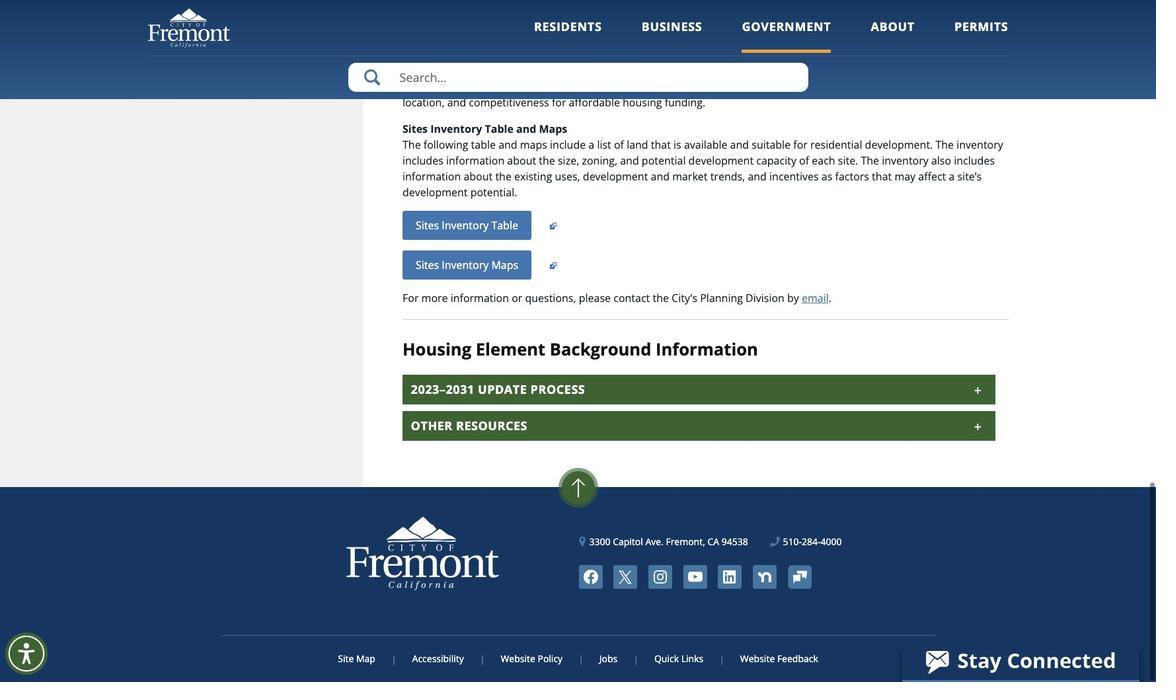Task type: locate. For each thing, give the bounding box(es) containing it.
list
[[597, 138, 611, 152]]

business link
[[642, 19, 702, 53]]

the left city's
[[653, 291, 669, 305]]

the up potential.
[[495, 169, 512, 184]]

1 horizontal spatial that
[[872, 169, 892, 184]]

inventory for sites inventory table and maps the following table and maps include a list of land that is available and suitable for residential development. the inventory includes information about the size, zoning, and potential development capacity of each site. the inventory also includes information about the existing uses, development and market trends, and incentives as factors that may affect a site's development potential.
[[430, 122, 482, 136]]

that right the land
[[651, 138, 671, 152]]

1 horizontal spatial development.
[[865, 138, 933, 152]]

website policy
[[501, 652, 563, 665]]

2 horizontal spatial housing
[[887, 21, 928, 36]]

competitiveness
[[469, 95, 549, 110]]

sites for sites inventory table
[[416, 218, 439, 233]]

2 vertical spatial housing
[[403, 338, 471, 361]]

maps inside sites inventory table and maps the following table and maps include a list of land that is available and suitable for residential development. the inventory includes information about the size, zoning, and potential development capacity of each site. the inventory also includes information about the existing uses, development and market trends, and incentives as factors that may affect a site's development potential.
[[539, 122, 567, 136]]

0 horizontal spatial includes
[[403, 153, 443, 168]]

table inside sites inventory table and maps the following table and maps include a list of land that is available and suitable for residential development. the inventory includes information about the size, zoning, and potential development capacity of each site. the inventory also includes information about the existing uses, development and market trends, and incentives as factors that may affect a site's development potential.
[[485, 122, 513, 136]]

sites down underutilized
[[535, 37, 557, 52]]

website left 'feedback'
[[740, 652, 775, 665]]

1 horizontal spatial housing
[[633, 5, 673, 20]]

1 vertical spatial about
[[464, 169, 493, 184]]

the up "location," in the top of the page
[[403, 79, 421, 94]]

40
[[553, 5, 565, 20]]

sites
[[542, 53, 566, 68], [403, 122, 428, 136], [416, 218, 439, 233], [416, 258, 439, 272]]

1 vertical spatial housing
[[662, 79, 701, 94]]

table up table
[[485, 122, 513, 136]]

0 horizontal spatial residential
[[693, 21, 745, 36]]

following
[[424, 138, 468, 152]]

housing up funding.
[[662, 79, 701, 94]]

0 horizontal spatial as
[[821, 169, 832, 184]]

inventory
[[403, 21, 449, 36], [957, 138, 1003, 152], [882, 153, 928, 168]]

footer my icon image
[[788, 565, 811, 589]]

factors inside sites inventory table and maps the following table and maps include a list of land that is available and suitable for residential development. the inventory includes information about the size, zoning, and potential development capacity of each site. the inventory also includes information about the existing uses, development and market trends, and incentives as factors that may affect a site's development potential.
[[835, 169, 869, 184]]

0 horizontal spatial by
[[676, 53, 688, 68]]

factors down site. on the right top
[[835, 169, 869, 184]]

reviewed
[[595, 53, 640, 68]]

land
[[627, 138, 648, 152]]

2 vertical spatial inventory
[[882, 153, 928, 168]]

development
[[704, 79, 769, 94], [688, 153, 754, 168], [583, 169, 648, 184], [403, 185, 468, 200]]

please
[[579, 291, 611, 305]]

1 horizontal spatial website
[[740, 652, 775, 665]]

data
[[927, 53, 949, 68]]

permits link
[[954, 19, 1008, 53]]

housing inside per "implementation program 40 of fremont's housing element," the information on this page is intended to promote the inventory of vacant and underutilized opportunity sites for residential development. as part of the housing element update, city staff analyzed sites in all geographic areas of the city for the potential to provide new housing during the 2023–2031 planning period. sites were reviewed parcel by parcel, utilizing local knowledge and a variety of data sources.
[[884, 37, 923, 52]]

and left suitable
[[730, 138, 749, 152]]

0 vertical spatial residential
[[693, 21, 745, 36]]

is left the available
[[674, 138, 681, 152]]

inventory down sites inventory table
[[442, 258, 489, 272]]

sites down "location," in the top of the page
[[403, 122, 428, 136]]

0 vertical spatial factors
[[829, 79, 863, 94]]

the down maps
[[539, 153, 555, 168]]

website feedback
[[740, 652, 818, 665]]

by left email on the top right of the page
[[787, 291, 799, 305]]

policy
[[538, 652, 563, 665]]

0 vertical spatial table
[[485, 122, 513, 136]]

sites inside sites inventory table and maps the following table and maps include a list of land that is available and suitable for residential development. the inventory includes information about the size, zoning, and potential development capacity of each site. the inventory also includes information about the existing uses, development and market trends, and incentives as factors that may affect a site's development potential.
[[403, 122, 428, 136]]

is
[[869, 5, 877, 20], [674, 138, 681, 152]]

1 vertical spatial as
[[821, 169, 832, 184]]

each
[[812, 153, 835, 168]]

inventory up site's
[[957, 138, 1003, 152]]

considered
[[772, 79, 826, 94]]

0 horizontal spatial element
[[476, 338, 545, 361]]

housing up the variety
[[884, 37, 923, 52]]

is inside sites inventory table and maps the following table and maps include a list of land that is available and suitable for residential development. the inventory includes information about the size, zoning, and potential development capacity of each site. the inventory also includes information about the existing uses, development and market trends, and incentives as factors that may affect a site's development potential.
[[674, 138, 681, 152]]

0 vertical spatial 2023–2031
[[403, 53, 456, 68]]

0 horizontal spatial potential
[[642, 153, 686, 168]]

to left promote
[[927, 5, 937, 20]]

1 vertical spatial inventory
[[442, 218, 489, 233]]

284-
[[802, 535, 821, 548]]

2023–2031 up other
[[411, 381, 474, 397]]

sites down in
[[542, 53, 566, 68]]

quick links link
[[637, 652, 721, 665]]

jobs link
[[582, 652, 635, 665]]

and down the land
[[620, 153, 639, 168]]

element
[[931, 21, 971, 36], [476, 338, 545, 361]]

development. inside sites inventory table and maps the following table and maps include a list of land that is available and suitable for residential development. the inventory includes information about the size, zoning, and potential development capacity of each site. the inventory also includes information about the existing uses, development and market trends, and incentives as factors that may affect a site's development potential.
[[865, 138, 933, 152]]

variety
[[879, 53, 912, 68]]

sites
[[651, 21, 673, 36], [535, 37, 557, 52]]

footer nd icon image
[[753, 565, 777, 589]]

business
[[642, 19, 702, 34]]

0 vertical spatial inventory
[[430, 122, 482, 136]]

0 horizontal spatial sites
[[535, 37, 557, 52]]

1 vertical spatial potential
[[642, 153, 686, 168]]

sites inside per "implementation program 40 of fremont's housing element," the information on this page is intended to promote the inventory of vacant and underutilized opportunity sites for residential development. as part of the housing element update, city staff analyzed sites in all geographic areas of the city for the potential to provide new housing during the 2023–2031 planning period. sites were reviewed parcel by parcel, utilizing local knowledge and a variety of data sources.
[[542, 53, 566, 68]]

0 horizontal spatial inventory
[[403, 21, 449, 36]]

and up "analyzed"
[[500, 21, 518, 36]]

inventory up sites inventory maps
[[442, 218, 489, 233]]

maps up include
[[539, 122, 567, 136]]

1 vertical spatial sites
[[535, 37, 557, 52]]

residential inside per "implementation program 40 of fremont's housing element," the information on this page is intended to promote the inventory of vacant and underutilized opportunity sites for residential development. as part of the housing element update, city staff analyzed sites in all geographic areas of the city for the potential to provide new housing during the 2023–2031 planning period. sites were reviewed parcel by parcel, utilizing local knowledge and a variety of data sources.
[[693, 21, 745, 36]]

housing down the "available"
[[623, 95, 662, 110]]

sites inside sites inventory maps link
[[416, 258, 439, 272]]

a down new
[[870, 53, 876, 68]]

1 horizontal spatial element
[[931, 21, 971, 36]]

to up knowledge
[[807, 37, 817, 52]]

0 vertical spatial as
[[892, 79, 903, 94]]

residential
[[693, 21, 745, 36], [810, 138, 862, 152]]

location,
[[403, 95, 445, 110]]

table
[[485, 122, 513, 136], [491, 218, 518, 233]]

0 vertical spatial sites
[[651, 21, 673, 36]]

0 vertical spatial is
[[869, 5, 877, 20]]

this
[[822, 5, 840, 20]]

sites inside sites inventory table 'link'
[[416, 218, 439, 233]]

per
[[403, 5, 419, 20]]

that
[[651, 138, 671, 152], [872, 169, 892, 184]]

site map
[[338, 652, 375, 665]]

1 vertical spatial residential
[[810, 138, 862, 152]]

0 vertical spatial housing
[[633, 5, 673, 20]]

1 horizontal spatial residential
[[810, 138, 862, 152]]

jobs
[[599, 652, 617, 665]]

for down element,"
[[676, 21, 690, 36]]

"available"
[[591, 79, 642, 94]]

maps
[[520, 138, 547, 152]]

zoning,
[[582, 153, 617, 168]]

1 horizontal spatial is
[[869, 5, 877, 20]]

analyzed
[[489, 37, 532, 52]]

sites inventory maps
[[416, 258, 518, 272]]

0 horizontal spatial maps
[[491, 258, 518, 272]]

maps inside sites inventory maps link
[[491, 258, 518, 272]]

stay connected image
[[902, 643, 1138, 680]]

housing
[[884, 37, 923, 52], [662, 79, 701, 94], [623, 95, 662, 110]]

per "implementation program 40 of fremont's housing element," the information on this page is intended to promote the inventory of vacant and underutilized opportunity sites for residential development. as part of the housing element update, city staff analyzed sites in all geographic areas of the city for the potential to provide new housing during the 2023–2031 planning period. sites were reviewed parcel by parcel, utilizing local knowledge and a variety of data sources.
[[403, 5, 1001, 68]]

1 vertical spatial table
[[491, 218, 518, 233]]

0 vertical spatial potential
[[760, 37, 804, 52]]

0 vertical spatial by
[[676, 53, 688, 68]]

potential up market in the right top of the page
[[642, 153, 686, 168]]

factors left such
[[829, 79, 863, 94]]

0 horizontal spatial website
[[501, 652, 535, 665]]

sites up more on the left top
[[416, 258, 439, 272]]

2023–2031
[[403, 53, 456, 68], [411, 381, 474, 397]]

columnusercontrol3 main content
[[363, 0, 1008, 487]]

2 vertical spatial housing
[[623, 95, 662, 110]]

0 vertical spatial that
[[651, 138, 671, 152]]

includes down following
[[403, 153, 443, 168]]

inventory up may
[[882, 153, 928, 168]]

by right parcel
[[676, 53, 688, 68]]

sites inventory table link
[[403, 211, 558, 240]]

more
[[421, 291, 448, 305]]

the assessment of whether a site was "available" for housing development considered factors such as physical features, location, and competitiveness for affordable housing funding.
[[403, 79, 991, 110]]

inventory for sites inventory maps
[[442, 258, 489, 272]]

website left policy
[[501, 652, 535, 665]]

a left site's
[[949, 169, 955, 184]]

tab list
[[403, 375, 995, 441]]

1 horizontal spatial about
[[507, 153, 536, 168]]

1 horizontal spatial potential
[[760, 37, 804, 52]]

information left the on on the top right of the page
[[745, 5, 803, 20]]

1 includes from the left
[[403, 153, 443, 168]]

development up sites inventory table
[[403, 185, 468, 200]]

0 horizontal spatial is
[[674, 138, 681, 152]]

2 vertical spatial inventory
[[442, 258, 489, 272]]

1 horizontal spatial as
[[892, 79, 903, 94]]

development inside the assessment of whether a site was "available" for housing development considered factors such as physical features, location, and competitiveness for affordable housing funding.
[[704, 79, 769, 94]]

capitol
[[613, 535, 643, 548]]

sites up areas
[[651, 21, 673, 36]]

includes up site's
[[954, 153, 995, 168]]

inventory inside 'link'
[[442, 218, 489, 233]]

housing
[[633, 5, 673, 20], [887, 21, 928, 36], [403, 338, 471, 361]]

sites up sites inventory maps
[[416, 218, 439, 233]]

for up capacity on the right of page
[[793, 138, 808, 152]]

1 vertical spatial development.
[[865, 138, 933, 152]]

1 horizontal spatial includes
[[954, 153, 995, 168]]

site map link
[[338, 652, 393, 665]]

footer ig icon image
[[648, 565, 672, 589]]

inventory inside sites inventory table and maps the following table and maps include a list of land that is available and suitable for residential development. the inventory includes information about the size, zoning, and potential development capacity of each site. the inventory also includes information about the existing uses, development and market trends, and incentives as factors that may affect a site's development potential.
[[430, 122, 482, 136]]

update
[[478, 381, 527, 397]]

footer li icon image
[[718, 565, 742, 589]]

1 vertical spatial by
[[787, 291, 799, 305]]

staff
[[464, 37, 486, 52]]

as right such
[[892, 79, 903, 94]]

1 vertical spatial to
[[807, 37, 817, 52]]

element,"
[[676, 5, 723, 20]]

housing down intended
[[887, 21, 928, 36]]

2 website from the left
[[740, 652, 775, 665]]

as
[[818, 21, 830, 36]]

0 vertical spatial maps
[[539, 122, 567, 136]]

during
[[926, 37, 958, 52]]

of down page
[[856, 21, 866, 36]]

that left may
[[872, 169, 892, 184]]

the up new
[[868, 21, 884, 36]]

housing up areas
[[633, 5, 673, 20]]

maps up or on the top
[[491, 258, 518, 272]]

factors inside the assessment of whether a site was "available" for housing development considered factors such as physical features, location, and competitiveness for affordable housing funding.
[[829, 79, 863, 94]]

the inside the assessment of whether a site was "available" for housing development considered factors such as physical features, location, and competitiveness for affordable housing funding.
[[403, 79, 421, 94]]

1 website from the left
[[501, 652, 535, 665]]

0 vertical spatial to
[[927, 5, 937, 20]]

and up maps
[[516, 122, 536, 136]]

about up existing
[[507, 153, 536, 168]]

of right list
[[614, 138, 624, 152]]

ca
[[708, 535, 719, 548]]

table down potential.
[[491, 218, 518, 233]]

1 vertical spatial inventory
[[957, 138, 1003, 152]]

potential up local
[[760, 37, 804, 52]]

as down each
[[821, 169, 832, 184]]

1 horizontal spatial maps
[[539, 122, 567, 136]]

inventory up update,
[[403, 21, 449, 36]]

factors
[[829, 79, 863, 94], [835, 169, 869, 184]]

website feedback link
[[723, 652, 818, 665]]

0 horizontal spatial development.
[[747, 21, 815, 36]]

the right site. on the right top
[[861, 153, 879, 168]]

inventory up following
[[430, 122, 482, 136]]

510-284-4000 link
[[770, 535, 842, 549]]

1 vertical spatial element
[[476, 338, 545, 361]]

other resources
[[411, 418, 527, 434]]

and inside the assessment of whether a site was "available" for housing development considered factors such as physical features, location, and competitiveness for affordable housing funding.
[[447, 95, 466, 110]]

development. up local
[[747, 21, 815, 36]]

a
[[870, 53, 876, 68], [541, 79, 547, 94], [588, 138, 594, 152], [949, 169, 955, 184]]

0 horizontal spatial that
[[651, 138, 671, 152]]

0 vertical spatial element
[[931, 21, 971, 36]]

opportunity
[[589, 21, 648, 36]]

for
[[403, 291, 419, 305]]

size,
[[558, 153, 579, 168]]

residential inside sites inventory table and maps the following table and maps include a list of land that is available and suitable for residential development. the inventory includes information about the size, zoning, and potential development capacity of each site. the inventory also includes information about the existing uses, development and market trends, and incentives as factors that may affect a site's development potential.
[[810, 138, 862, 152]]

tab list containing 2023–2031 update process
[[403, 375, 995, 441]]

element up update
[[476, 338, 545, 361]]

footer yt icon image
[[683, 565, 707, 589]]

is right page
[[869, 5, 877, 20]]

the
[[403, 79, 421, 94], [403, 138, 421, 152], [936, 138, 954, 152], [861, 153, 879, 168]]

0 vertical spatial inventory
[[403, 21, 449, 36]]

residential up site. on the right top
[[810, 138, 862, 152]]

new
[[860, 37, 881, 52]]

email
[[802, 291, 829, 305]]

trends,
[[710, 169, 745, 184]]

1 vertical spatial factors
[[835, 169, 869, 184]]

page
[[842, 5, 866, 20]]

development. up may
[[865, 138, 933, 152]]

underutilized
[[521, 21, 587, 36]]

1 horizontal spatial inventory
[[882, 153, 928, 168]]

site's
[[957, 169, 982, 184]]

4000
[[821, 535, 842, 548]]

0 vertical spatial housing
[[884, 37, 923, 52]]

1 horizontal spatial sites
[[651, 21, 673, 36]]

residents
[[534, 19, 602, 34]]

the left following
[[403, 138, 421, 152]]

1 vertical spatial maps
[[491, 258, 518, 272]]

residential up the city
[[693, 21, 745, 36]]

a left "site"
[[541, 79, 547, 94]]

site.
[[838, 153, 858, 168]]

development down utilizing at right
[[704, 79, 769, 94]]

housing down more on the left top
[[403, 338, 471, 361]]

of up competitiveness
[[484, 79, 494, 94]]

website policy link
[[483, 652, 580, 665]]

element up the 'during'
[[931, 21, 971, 36]]

and
[[500, 21, 518, 36], [849, 53, 868, 68], [447, 95, 466, 110], [516, 122, 536, 136], [498, 138, 517, 152], [730, 138, 749, 152], [620, 153, 639, 168], [651, 169, 670, 184], [748, 169, 767, 184]]

assessment
[[424, 79, 481, 94]]

information
[[745, 5, 803, 20], [446, 153, 504, 168], [403, 169, 461, 184], [451, 291, 509, 305]]

and down assessment
[[447, 95, 466, 110]]

housing element background information
[[403, 338, 758, 361]]

a inside per "implementation program 40 of fremont's housing element," the information on this page is intended to promote the inventory of vacant and underutilized opportunity sites for residential development. as part of the housing element update, city staff analyzed sites in all geographic areas of the city for the potential to provide new housing during the 2023–2031 planning period. sites were reviewed parcel by parcel, utilizing local knowledge and a variety of data sources.
[[870, 53, 876, 68]]

information down sites inventory maps link
[[451, 291, 509, 305]]

affordable
[[569, 95, 620, 110]]

about up potential.
[[464, 169, 493, 184]]

1 vertical spatial is
[[674, 138, 681, 152]]

1 horizontal spatial by
[[787, 291, 799, 305]]

1 horizontal spatial to
[[927, 5, 937, 20]]

2023–2031 down update,
[[403, 53, 456, 68]]

0 vertical spatial development.
[[747, 21, 815, 36]]

sites for sites inventory table and maps the following table and maps include a list of land that is available and suitable for residential development. the inventory includes information about the size, zoning, and potential development capacity of each site. the inventory also includes information about the existing uses, development and market trends, and incentives as factors that may affect a site's development potential.
[[403, 122, 428, 136]]

contact
[[614, 291, 650, 305]]

table inside 'link'
[[491, 218, 518, 233]]

development down zoning,
[[583, 169, 648, 184]]



Task type: vqa. For each thing, say whether or not it's contained in the screenshot.
Inventory within the Sites Inventory Table and Maps The following table and maps include a list of land that is available and suitable for residential development. The inventory includes information about the size, zoning, and potential development capacity of each site. The inventory also includes information about the existing uses, development and market trends, and incentives as factors that may affect a site's development potential.
yes



Task type: describe. For each thing, give the bounding box(es) containing it.
of left data
[[915, 53, 925, 68]]

or
[[512, 291, 522, 305]]

the right promote
[[985, 5, 1001, 20]]

1 vertical spatial that
[[872, 169, 892, 184]]

sites inventory table
[[416, 218, 518, 233]]

vacant
[[465, 21, 497, 36]]

for down parcel
[[645, 79, 659, 94]]

0 vertical spatial about
[[507, 153, 536, 168]]

uses,
[[555, 169, 580, 184]]

as inside the assessment of whether a site was "available" for housing development considered factors such as physical features, location, and competitiveness for affordable housing funding.
[[892, 79, 903, 94]]

"implementation
[[422, 5, 505, 20]]

potential.
[[470, 185, 517, 200]]

about
[[871, 19, 915, 34]]

tab list inside columnusercontrol3 main content
[[403, 375, 995, 441]]

may
[[895, 169, 915, 184]]

and left market in the right top of the page
[[651, 169, 670, 184]]

feedback
[[777, 652, 818, 665]]

sites for sites inventory maps
[[416, 258, 439, 272]]

parcel
[[643, 53, 673, 68]]

the up also
[[936, 138, 954, 152]]

of right 40
[[568, 5, 578, 20]]

local
[[767, 53, 790, 68]]

Search text field
[[348, 63, 808, 92]]

all
[[572, 37, 583, 52]]

and down new
[[849, 53, 868, 68]]

for more information or questions, please contact the city's planning division by email .
[[403, 291, 831, 305]]

existing
[[514, 169, 552, 184]]

planning
[[700, 291, 743, 305]]

affect
[[918, 169, 946, 184]]

about link
[[871, 19, 915, 53]]

potential inside per "implementation program 40 of fremont's housing element," the information on this page is intended to promote the inventory of vacant and underutilized opportunity sites for residential development. as part of the housing element update, city staff analyzed sites in all geographic areas of the city for the potential to provide new housing during the 2023–2031 planning period. sites were reviewed parcel by parcel, utilizing local knowledge and a variety of data sources.
[[760, 37, 804, 52]]

the up sources.
[[961, 37, 977, 52]]

accessibility link
[[395, 652, 481, 665]]

site
[[338, 652, 354, 665]]

2 horizontal spatial inventory
[[957, 138, 1003, 152]]

development. inside per "implementation program 40 of fremont's housing element," the information on this page is intended to promote the inventory of vacant and underutilized opportunity sites for residential development. as part of the housing element update, city staff analyzed sites in all geographic areas of the city for the potential to provide new housing during the 2023–2031 planning period. sites were reviewed parcel by parcel, utilizing local knowledge and a variety of data sources.
[[747, 21, 815, 36]]

3300 capitol ave. fremont, ca 94538
[[589, 535, 748, 548]]

94538
[[722, 535, 748, 548]]

510-
[[783, 535, 802, 548]]

table for sites inventory table
[[491, 218, 518, 233]]

site
[[549, 79, 567, 94]]

promote
[[939, 5, 982, 20]]

areas
[[644, 37, 671, 52]]

of inside the assessment of whether a site was "available" for housing development considered factors such as physical features, location, and competitiveness for affordable housing funding.
[[484, 79, 494, 94]]

footer fb icon image
[[579, 565, 603, 589]]

such
[[866, 79, 889, 94]]

planning
[[459, 53, 502, 68]]

by inside per "implementation program 40 of fremont's housing element," the information on this page is intended to promote the inventory of vacant and underutilized opportunity sites for residential development. as part of the housing element update, city staff analyzed sites in all geographic areas of the city for the potential to provide new housing during the 2023–2031 planning period. sites were reviewed parcel by parcel, utilizing local knowledge and a variety of data sources.
[[676, 53, 688, 68]]

other
[[411, 418, 453, 434]]

is inside per "implementation program 40 of fremont's housing element," the information on this page is intended to promote the inventory of vacant and underutilized opportunity sites for residential development. as part of the housing element update, city staff analyzed sites in all geographic areas of the city for the potential to provide new housing during the 2023–2031 planning period. sites were reviewed parcel by parcel, utilizing local knowledge and a variety of data sources.
[[869, 5, 877, 20]]

of up city
[[452, 21, 462, 36]]

city
[[443, 37, 461, 52]]

a left list
[[588, 138, 594, 152]]

utilizing
[[726, 53, 764, 68]]

sources.
[[952, 53, 993, 68]]

were
[[568, 53, 593, 68]]

information down table
[[446, 153, 504, 168]]

3300
[[589, 535, 610, 548]]

0 horizontal spatial about
[[464, 169, 493, 184]]

government link
[[742, 19, 831, 53]]

accessibility
[[412, 652, 464, 665]]

inventory for sites inventory table
[[442, 218, 489, 233]]

information
[[656, 338, 758, 361]]

market
[[672, 169, 708, 184]]

knowledge
[[793, 53, 846, 68]]

510-284-4000
[[783, 535, 842, 548]]

the left the city
[[686, 37, 702, 52]]

ave.
[[645, 535, 663, 548]]

2023–2031 inside per "implementation program 40 of fremont's housing element," the information on this page is intended to promote the inventory of vacant and underutilized opportunity sites for residential development. as part of the housing element update, city staff analyzed sites in all geographic areas of the city for the potential to provide new housing during the 2023–2031 planning period. sites were reviewed parcel by parcel, utilizing local knowledge and a variety of data sources.
[[403, 53, 456, 68]]

fremont's
[[581, 5, 630, 20]]

for down "site"
[[552, 95, 566, 110]]

element inside per "implementation program 40 of fremont's housing element," the information on this page is intended to promote the inventory of vacant and underutilized opportunity sites for residential development. as part of the housing element update, city staff analyzed sites in all geographic areas of the city for the potential to provide new housing during the 2023–2031 planning period. sites were reviewed parcel by parcel, utilizing local knowledge and a variety of data sources.
[[931, 21, 971, 36]]

suitable
[[752, 138, 791, 152]]

permits
[[954, 19, 1008, 34]]

email link
[[802, 291, 829, 305]]

for right the city
[[724, 37, 739, 52]]

3300 capitol ave. fremont, ca 94538 link
[[579, 535, 748, 549]]

1 vertical spatial housing
[[887, 21, 928, 36]]

inventory inside per "implementation program 40 of fremont's housing element," the information on this page is intended to promote the inventory of vacant and underutilized opportunity sites for residential development. as part of the housing element update, city staff analyzed sites in all geographic areas of the city for the potential to provide new housing during the 2023–2031 planning period. sites were reviewed parcel by parcel, utilizing local knowledge and a variety of data sources.
[[403, 21, 449, 36]]

potential inside sites inventory table and maps the following table and maps include a list of land that is available and suitable for residential development. the inventory includes information about the size, zoning, and potential development capacity of each site. the inventory also includes information about the existing uses, development and market trends, and incentives as factors that may affect a site's development potential.
[[642, 153, 686, 168]]

background
[[550, 338, 651, 361]]

development up trends,
[[688, 153, 754, 168]]

government
[[742, 19, 831, 34]]

as inside sites inventory table and maps the following table and maps include a list of land that is available and suitable for residential development. the inventory includes information about the size, zoning, and potential development capacity of each site. the inventory also includes information about the existing uses, development and market trends, and incentives as factors that may affect a site's development potential.
[[821, 169, 832, 184]]

table
[[471, 138, 496, 152]]

links
[[681, 652, 703, 665]]

the up utilizing at right
[[741, 37, 758, 52]]

parcel,
[[691, 53, 724, 68]]

available
[[684, 138, 727, 152]]

website for website policy
[[501, 652, 535, 665]]

city's
[[672, 291, 697, 305]]

and right table
[[498, 138, 517, 152]]

footer tw icon image
[[614, 565, 637, 589]]

information inside per "implementation program 40 of fremont's housing element," the information on this page is intended to promote the inventory of vacant and underutilized opportunity sites for residential development. as part of the housing element update, city staff analyzed sites in all geographic areas of the city for the potential to provide new housing during the 2023–2031 planning period. sites were reviewed parcel by parcel, utilizing local knowledge and a variety of data sources.
[[745, 5, 803, 20]]

questions,
[[525, 291, 576, 305]]

geographic
[[586, 37, 641, 52]]

2 includes from the left
[[954, 153, 995, 168]]

incentives
[[769, 169, 819, 184]]

sites inventory table and maps the following table and maps include a list of land that is available and suitable for residential development. the inventory includes information about the size, zoning, and potential development capacity of each site. the inventory also includes information about the existing uses, development and market trends, and incentives as factors that may affect a site's development potential.
[[403, 122, 1003, 200]]

quick
[[654, 652, 679, 665]]

website for website feedback
[[740, 652, 775, 665]]

1 vertical spatial 2023–2031
[[411, 381, 474, 397]]

for inside sites inventory table and maps the following table and maps include a list of land that is available and suitable for residential development. the inventory includes information about the size, zoning, and potential development capacity of each site. the inventory also includes information about the existing uses, development and market trends, and incentives as factors that may affect a site's development potential.
[[793, 138, 808, 152]]

the right element,"
[[726, 5, 742, 20]]

table for sites inventory table and maps the following table and maps include a list of land that is available and suitable for residential development. the inventory includes information about the size, zoning, and potential development capacity of each site. the inventory also includes information about the existing uses, development and market trends, and incentives as factors that may affect a site's development potential.
[[485, 122, 513, 136]]

also
[[931, 153, 951, 168]]

of down business
[[673, 37, 683, 52]]

and down capacity on the right of page
[[748, 169, 767, 184]]

map
[[356, 652, 375, 665]]

a inside the assessment of whether a site was "available" for housing development considered factors such as physical features, location, and competitiveness for affordable housing funding.
[[541, 79, 547, 94]]

fremont,
[[666, 535, 705, 548]]

0 horizontal spatial to
[[807, 37, 817, 52]]

include
[[550, 138, 586, 152]]

information down following
[[403, 169, 461, 184]]

of up incentives
[[799, 153, 809, 168]]

features,
[[948, 79, 991, 94]]

physical
[[905, 79, 945, 94]]

sites inventory maps link
[[403, 251, 558, 280]]

0 horizontal spatial housing
[[403, 338, 471, 361]]



